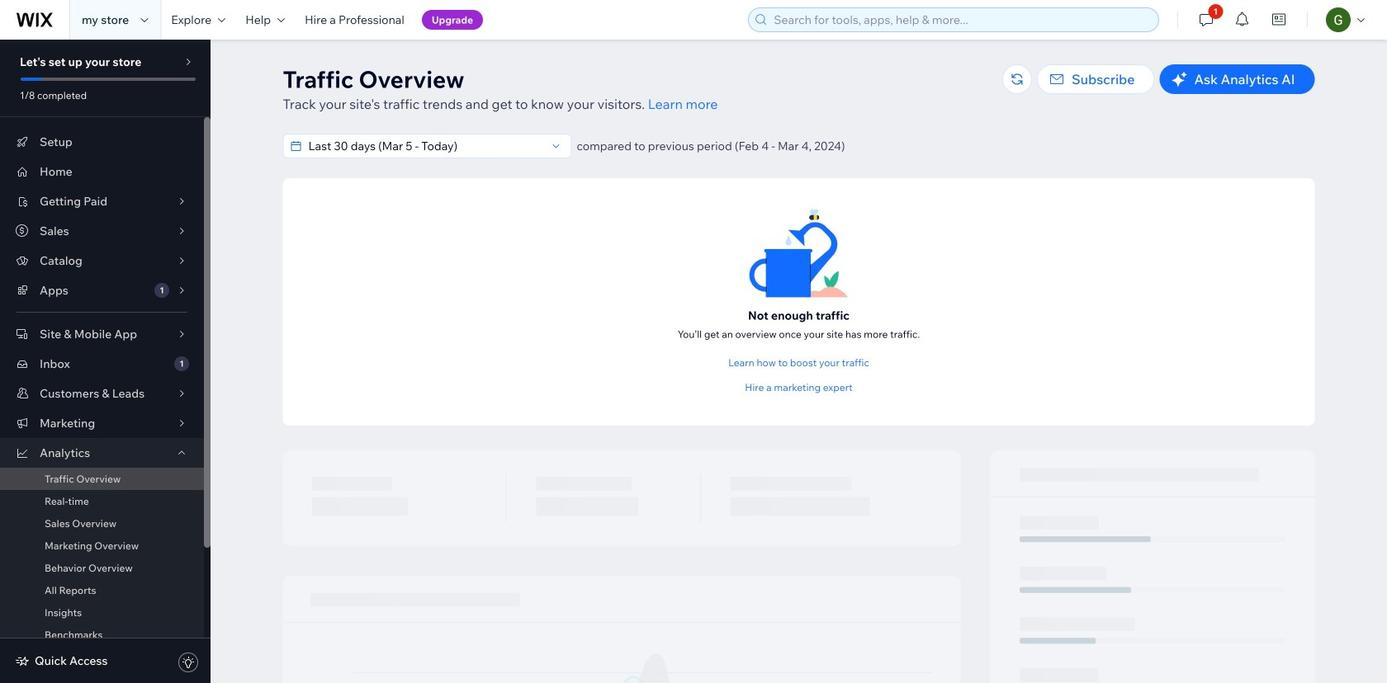 Task type: describe. For each thing, give the bounding box(es) containing it.
Search for tools, apps, help & more... field
[[769, 8, 1154, 31]]



Task type: vqa. For each thing, say whether or not it's contained in the screenshot.
second available from the left
no



Task type: locate. For each thing, give the bounding box(es) containing it.
sidebar element
[[0, 40, 211, 684]]

None field
[[303, 135, 546, 158]]

page skeleton image
[[283, 451, 1315, 684]]



